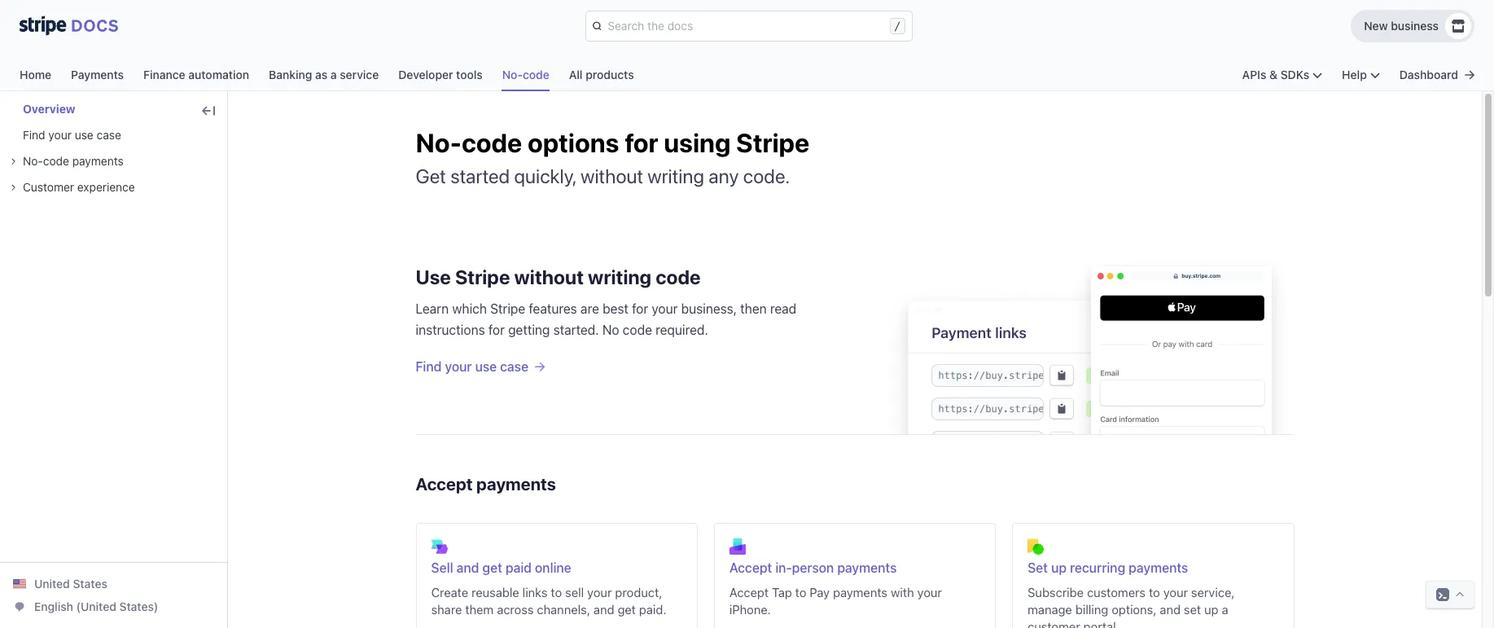 Task type: describe. For each thing, give the bounding box(es) containing it.
new
[[1365, 19, 1389, 33]]

reusable
[[472, 585, 519, 600]]

new business
[[1365, 19, 1439, 33]]

sell
[[431, 560, 453, 575]]

help
[[1343, 68, 1368, 81]]

service,
[[1192, 585, 1235, 600]]

0 horizontal spatial and
[[457, 560, 479, 575]]

using
[[664, 127, 731, 158]]

1 vertical spatial case
[[500, 359, 529, 374]]

your inside accept tap to pay payments with your iphone.
[[918, 585, 942, 600]]

code inside learn which stripe features are best for your business, then read instructions for getting started. no code required.
[[623, 323, 652, 337]]

and inside subscribe customers to your service, manage billing options, and set up a customer portal.
[[1160, 602, 1181, 617]]

no-code
[[502, 68, 550, 81]]

no- for payments
[[23, 154, 43, 168]]

experience
[[77, 180, 135, 194]]

english (united states) button
[[13, 599, 158, 615]]

for inside no-code options for using stripe get started quickly, without writing any code.
[[625, 127, 659, 158]]

with
[[891, 585, 914, 600]]

automation
[[188, 68, 249, 81]]

&
[[1270, 68, 1278, 81]]

dashboard link
[[1400, 67, 1459, 83]]

subscribe customers to your service, manage billing options, and set up a customer portal.
[[1028, 585, 1235, 628]]

billing
[[1076, 602, 1109, 617]]

tap
[[772, 585, 792, 600]]

stripe inside no-code options for using stripe get started quickly, without writing any code.
[[736, 127, 810, 158]]

overview link
[[10, 101, 75, 117]]

set up recurring payments
[[1028, 560, 1189, 575]]

united states button
[[13, 576, 107, 592]]

accept for accept payments
[[416, 474, 473, 494]]

your inside subscribe customers to your service, manage billing options, and set up a customer portal.
[[1164, 585, 1188, 600]]

get inside create reusable links to sell your product, share them across channels, and get paid.
[[618, 602, 636, 617]]

sell and get paid online
[[431, 560, 572, 575]]

iphone.
[[730, 602, 771, 617]]

options,
[[1112, 602, 1157, 617]]

no- for options
[[416, 127, 462, 158]]

instructions
[[416, 323, 485, 337]]

required.
[[656, 323, 709, 337]]

0 vertical spatial use
[[75, 128, 93, 142]]

sell
[[565, 585, 584, 600]]

banking as a service link
[[269, 64, 399, 91]]

1 vertical spatial writing
[[588, 266, 652, 288]]

accept in-person payments
[[730, 560, 897, 575]]

all
[[569, 68, 583, 81]]

english
[[34, 600, 73, 613]]

started
[[451, 165, 510, 187]]

an image of the stripe logo link
[[3, 0, 134, 54]]

dashboard
[[1400, 68, 1459, 81]]

0 horizontal spatial find your use case
[[23, 128, 121, 142]]

payments inside accept tap to pay payments with your iphone.
[[833, 585, 888, 600]]

developer tools link
[[399, 64, 502, 91]]

and inside create reusable links to sell your product, share them across channels, and get paid.
[[594, 602, 615, 617]]

across
[[497, 602, 534, 617]]

sdks
[[1281, 68, 1310, 81]]

1 vertical spatial stripe
[[455, 266, 510, 288]]

0 horizontal spatial up
[[1052, 560, 1067, 575]]

finance automation
[[143, 68, 249, 81]]

dropdown closed image
[[10, 184, 16, 191]]

stripe inside learn which stripe features are best for your business, then read instructions for getting started. no code required.
[[490, 301, 526, 316]]

dropdown closed image
[[10, 158, 16, 165]]

tools
[[456, 68, 483, 81]]

paid
[[506, 560, 532, 575]]

pay
[[810, 585, 830, 600]]

/
[[894, 20, 901, 33]]

developer
[[399, 68, 453, 81]]

customer
[[1028, 619, 1081, 628]]

developer tools
[[399, 68, 483, 81]]

product,
[[615, 585, 663, 600]]

1 vertical spatial use
[[475, 359, 497, 374]]

2 vertical spatial for
[[489, 323, 505, 337]]

any
[[709, 165, 739, 187]]

best
[[603, 301, 629, 316]]

subscribe
[[1028, 585, 1084, 600]]

apis
[[1243, 68, 1267, 81]]

as
[[315, 68, 328, 81]]

your up no-code payments 'link'
[[48, 128, 72, 142]]

accept for accept tap to pay payments with your iphone.
[[730, 585, 769, 600]]

finance automation link
[[143, 64, 269, 91]]

read
[[770, 301, 797, 316]]

them
[[465, 602, 494, 617]]

your inside create reusable links to sell your product, share them across channels, and get paid.
[[587, 585, 612, 600]]

up inside subscribe customers to your service, manage billing options, and set up a customer portal.
[[1205, 602, 1219, 617]]

states
[[73, 577, 107, 591]]

new business button
[[1352, 10, 1475, 42]]

code for no-code
[[523, 68, 550, 81]]

0 horizontal spatial find your use case link
[[10, 127, 121, 143]]

no-code options for using stripe get started quickly, without writing any code.
[[416, 127, 810, 187]]

no-code payments
[[23, 154, 124, 168]]



Task type: vqa. For each thing, say whether or not it's contained in the screenshot.
also
no



Task type: locate. For each thing, give the bounding box(es) containing it.
business
[[1392, 19, 1439, 33]]

links
[[523, 585, 548, 600]]

0 horizontal spatial get
[[483, 560, 502, 575]]

code up customer
[[43, 154, 69, 168]]

us image
[[13, 578, 26, 591]]

/ button
[[586, 11, 912, 41]]

find down overview link at top
[[23, 128, 45, 142]]

no- right tools
[[502, 68, 523, 81]]

find your use case link
[[10, 127, 121, 143], [416, 357, 871, 376]]

service
[[340, 68, 379, 81]]

customers
[[1087, 585, 1146, 600]]

for
[[625, 127, 659, 158], [632, 301, 649, 316], [489, 323, 505, 337]]

get up reusable
[[483, 560, 502, 575]]

are
[[581, 301, 599, 316]]

code.
[[744, 165, 790, 187]]

no
[[603, 323, 620, 337]]

apis & sdks button
[[1243, 67, 1323, 83]]

accept tap to pay payments with your iphone.
[[730, 585, 942, 617]]

create reusable links to sell your product, share them across channels, and get paid.
[[431, 585, 667, 617]]

1 vertical spatial accept
[[730, 560, 772, 575]]

to inside subscribe customers to your service, manage billing options, and set up a customer portal.
[[1149, 585, 1161, 600]]

without up features
[[514, 266, 584, 288]]

1 horizontal spatial find your use case link
[[416, 357, 871, 376]]

payments link
[[71, 64, 143, 91]]

a down service,
[[1222, 602, 1229, 617]]

set
[[1028, 560, 1048, 575]]

without inside no-code options for using stripe get started quickly, without writing any code.
[[581, 165, 643, 187]]

a right the as
[[331, 68, 337, 81]]

no- inside no-code options for using stripe get started quickly, without writing any code.
[[416, 127, 462, 158]]

0 vertical spatial writing
[[648, 165, 705, 187]]

use stripe without writing code
[[416, 266, 701, 288]]

customer experience
[[23, 180, 135, 194]]

to inside accept tap to pay payments with your iphone.
[[796, 585, 807, 600]]

getting
[[508, 323, 550, 337]]

0 vertical spatial a
[[331, 68, 337, 81]]

1 horizontal spatial a
[[1222, 602, 1229, 617]]

find
[[23, 128, 45, 142], [416, 359, 442, 374]]

no- right dropdown closed icon
[[23, 154, 43, 168]]

no-code link
[[502, 64, 569, 91]]

recurring
[[1070, 560, 1126, 575]]

your right "with"
[[918, 585, 942, 600]]

0 vertical spatial for
[[625, 127, 659, 158]]

home link
[[20, 64, 71, 91]]

0 vertical spatial stripe
[[736, 127, 810, 158]]

0 vertical spatial without
[[581, 165, 643, 187]]

0 horizontal spatial a
[[331, 68, 337, 81]]

0 vertical spatial accept
[[416, 474, 473, 494]]

case up "no-code payments"
[[97, 128, 121, 142]]

1 horizontal spatial get
[[618, 602, 636, 617]]

writing up best
[[588, 266, 652, 288]]

all products link
[[569, 64, 634, 91]]

started.
[[554, 323, 599, 337]]

1 vertical spatial for
[[632, 301, 649, 316]]

home
[[20, 68, 51, 81]]

1 to from the left
[[551, 585, 562, 600]]

1 horizontal spatial find
[[416, 359, 442, 374]]

no-
[[502, 68, 523, 81], [416, 127, 462, 158], [23, 154, 43, 168]]

for right best
[[632, 301, 649, 316]]

no- up get
[[416, 127, 462, 158]]

to for accept tap to pay payments with your iphone.
[[796, 585, 807, 600]]

0 horizontal spatial no-
[[23, 154, 43, 168]]

up right set
[[1052, 560, 1067, 575]]

all products
[[569, 68, 634, 81]]

3 to from the left
[[1149, 585, 1161, 600]]

1 horizontal spatial to
[[796, 585, 807, 600]]

up down service,
[[1205, 602, 1219, 617]]

code for no-code options for using stripe get started quickly, without writing any code.
[[462, 127, 522, 158]]

in-
[[776, 560, 792, 575]]

2 vertical spatial stripe
[[490, 301, 526, 316]]

for left using
[[625, 127, 659, 158]]

0 vertical spatial find
[[23, 128, 45, 142]]

no-code payments link
[[10, 153, 124, 169]]

1 horizontal spatial case
[[500, 359, 529, 374]]

find your use case up "no-code payments"
[[23, 128, 121, 142]]

a inside tab list
[[331, 68, 337, 81]]

your down instructions
[[445, 359, 472, 374]]

0 horizontal spatial to
[[551, 585, 562, 600]]

payments
[[72, 154, 124, 168], [477, 474, 556, 494], [838, 560, 897, 575], [1129, 560, 1189, 575], [833, 585, 888, 600]]

apis & sdks
[[1243, 68, 1310, 81]]

quickly,
[[514, 165, 576, 187]]

find your use case down instructions
[[416, 359, 529, 374]]

accept payments
[[416, 474, 556, 494]]

a
[[331, 68, 337, 81], [1222, 602, 1229, 617]]

for left getting
[[489, 323, 505, 337]]

learn which stripe features are best for your business, then read instructions for getting started. no code required.
[[416, 301, 797, 337]]

which
[[452, 301, 487, 316]]

code up started
[[462, 127, 522, 158]]

0 vertical spatial get
[[483, 560, 502, 575]]

1 horizontal spatial and
[[594, 602, 615, 617]]

use down instructions
[[475, 359, 497, 374]]

1 vertical spatial without
[[514, 266, 584, 288]]

0 vertical spatial case
[[97, 128, 121, 142]]

1 vertical spatial get
[[618, 602, 636, 617]]

your inside learn which stripe features are best for your business, then read instructions for getting started. no code required.
[[652, 301, 678, 316]]

then
[[741, 301, 767, 316]]

paid.
[[639, 602, 667, 617]]

1 horizontal spatial find your use case
[[416, 359, 529, 374]]

manage
[[1028, 602, 1073, 617]]

english (united states)
[[34, 600, 158, 613]]

help button
[[1343, 67, 1381, 83]]

1 vertical spatial find your use case
[[416, 359, 529, 374]]

code up business,
[[656, 266, 701, 288]]

stripe up "which"
[[455, 266, 510, 288]]

no- inside tab list
[[502, 68, 523, 81]]

1 vertical spatial find your use case link
[[416, 357, 871, 376]]

tab list containing home
[[20, 64, 634, 91]]

get
[[416, 165, 446, 187]]

an image of the stripe logo image
[[20, 15, 118, 35]]

channels,
[[537, 602, 591, 617]]

payments inside no-code payments 'link'
[[72, 154, 124, 168]]

no- inside 'link'
[[23, 154, 43, 168]]

writing inside no-code options for using stripe get started quickly, without writing any code.
[[648, 165, 705, 187]]

1 horizontal spatial up
[[1205, 602, 1219, 617]]

2 horizontal spatial and
[[1160, 602, 1181, 617]]

without
[[581, 165, 643, 187], [514, 266, 584, 288]]

click to collapse the sidebar and hide the navigation image
[[202, 104, 215, 117]]

your up set
[[1164, 585, 1188, 600]]

code for no-code payments
[[43, 154, 69, 168]]

accept inside accept tap to pay payments with your iphone.
[[730, 585, 769, 600]]

payments
[[71, 68, 124, 81]]

to
[[551, 585, 562, 600], [796, 585, 807, 600], [1149, 585, 1161, 600]]

2 vertical spatial accept
[[730, 585, 769, 600]]

banking as a service
[[269, 68, 379, 81]]

and
[[457, 560, 479, 575], [594, 602, 615, 617], [1160, 602, 1181, 617]]

and right channels,
[[594, 602, 615, 617]]

0 vertical spatial find your use case
[[23, 128, 121, 142]]

and left set
[[1160, 602, 1181, 617]]

to left sell
[[551, 585, 562, 600]]

share
[[431, 602, 462, 617]]

use up "no-code payments"
[[75, 128, 93, 142]]

0 horizontal spatial case
[[97, 128, 121, 142]]

(united
[[76, 600, 116, 613]]

Search the docs text field
[[605, 13, 887, 39]]

options
[[528, 127, 619, 158]]

find down instructions
[[416, 359, 442, 374]]

stripe up the code.
[[736, 127, 810, 158]]

case
[[97, 128, 121, 142], [500, 359, 529, 374]]

to for subscribe customers to your service, manage billing options, and set up a customer portal.
[[1149, 585, 1161, 600]]

tab list
[[20, 64, 634, 91]]

1 horizontal spatial use
[[475, 359, 497, 374]]

learn
[[416, 301, 449, 316]]

0 horizontal spatial find
[[23, 128, 45, 142]]

to left pay
[[796, 585, 807, 600]]

2 horizontal spatial no-
[[502, 68, 523, 81]]

2 horizontal spatial to
[[1149, 585, 1161, 600]]

get
[[483, 560, 502, 575], [618, 602, 636, 617]]

code
[[523, 68, 550, 81], [462, 127, 522, 158], [43, 154, 69, 168], [656, 266, 701, 288], [623, 323, 652, 337]]

1 vertical spatial find
[[416, 359, 442, 374]]

find your use case link down no
[[416, 357, 871, 376]]

business,
[[681, 301, 737, 316]]

to up "options,"
[[1149, 585, 1161, 600]]

and right sell
[[457, 560, 479, 575]]

0 vertical spatial up
[[1052, 560, 1067, 575]]

1 vertical spatial up
[[1205, 602, 1219, 617]]

code inside no-code payments 'link'
[[43, 154, 69, 168]]

writing
[[648, 165, 705, 187], [588, 266, 652, 288]]

without down options
[[581, 165, 643, 187]]

customer experience link
[[10, 179, 135, 195]]

customer
[[23, 180, 74, 194]]

code left all
[[523, 68, 550, 81]]

get down product,
[[618, 602, 636, 617]]

code inside no-code options for using stripe get started quickly, without writing any code.
[[462, 127, 522, 158]]

accept for accept in-person payments
[[730, 560, 772, 575]]

1 horizontal spatial no-
[[416, 127, 462, 158]]

united
[[34, 577, 70, 591]]

case down getting
[[500, 359, 529, 374]]

features
[[529, 301, 577, 316]]

writing down using
[[648, 165, 705, 187]]

products
[[586, 68, 634, 81]]

find your use case link up no-code payments 'link'
[[10, 127, 121, 143]]

your up "required."
[[652, 301, 678, 316]]

1 vertical spatial a
[[1222, 602, 1229, 617]]

create
[[431, 585, 468, 600]]

portal.
[[1084, 619, 1120, 628]]

finance
[[143, 68, 185, 81]]

to inside create reusable links to sell your product, share them across channels, and get paid.
[[551, 585, 562, 600]]

code inside no-code link
[[523, 68, 550, 81]]

0 vertical spatial find your use case link
[[10, 127, 121, 143]]

stripe up getting
[[490, 301, 526, 316]]

2 to from the left
[[796, 585, 807, 600]]

code right no
[[623, 323, 652, 337]]

set
[[1184, 602, 1202, 617]]

your right sell
[[587, 585, 612, 600]]

united states
[[34, 577, 107, 591]]

a inside subscribe customers to your service, manage billing options, and set up a customer portal.
[[1222, 602, 1229, 617]]

find your use case
[[23, 128, 121, 142], [416, 359, 529, 374]]

0 horizontal spatial use
[[75, 128, 93, 142]]



